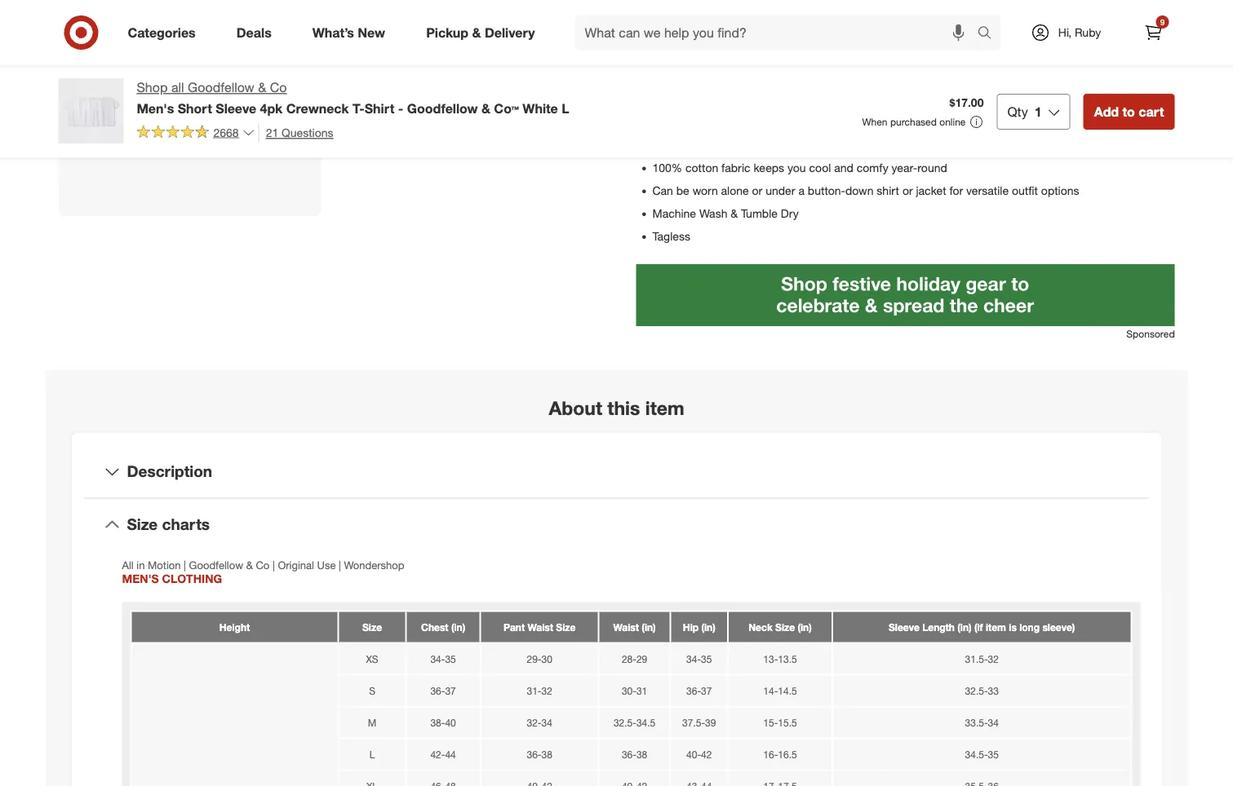 Task type: locate. For each thing, give the bounding box(es) containing it.
description button
[[84, 446, 1149, 498]]

4 up interest-
[[710, 51, 717, 67]]

round
[[918, 161, 948, 175]]

cart
[[1139, 104, 1165, 119]]

1 horizontal spatial all
[[208, 59, 225, 78]]

short
[[178, 100, 212, 116]]

for inside already have this product? snap a pic for all to see!
[[183, 59, 203, 78]]

$30.00-
[[917, 70, 956, 84]]

4 left interest-
[[703, 70, 709, 84]]

goodfellow up sleeve
[[188, 80, 254, 96]]

you
[[788, 161, 806, 175]]

& right 'wash'
[[731, 206, 738, 221]]

a inside already have this product? snap a pic for all to see!
[[143, 59, 152, 78]]

already have this product? snap a pic for all to see!
[[91, 33, 288, 78]]

0 horizontal spatial for
[[183, 59, 203, 78]]

0 horizontal spatial all
[[171, 80, 184, 96]]

4pk
[[260, 100, 283, 116]]

comfy
[[857, 161, 889, 175]]

or right alone
[[752, 184, 763, 198]]

0 horizontal spatial to
[[229, 59, 244, 78]]

21 questions link
[[258, 123, 334, 142]]

&
[[472, 25, 481, 40], [258, 80, 266, 96], [482, 100, 491, 116], [731, 206, 738, 221]]

already
[[91, 33, 147, 52]]

goodfellow right the '-'
[[407, 100, 478, 116]]

a
[[143, 59, 152, 78], [799, 184, 805, 198]]

hi,
[[1059, 25, 1072, 40]]

1 vertical spatial pay
[[669, 70, 688, 84]]

1 horizontal spatial or
[[903, 184, 913, 198]]

1 vertical spatial all
[[171, 80, 184, 96]]

jacket
[[916, 184, 947, 198]]

machine wash & tumble dry
[[653, 206, 799, 221]]

2668 link
[[137, 123, 255, 143]]

on
[[832, 70, 845, 84]]

of
[[904, 70, 914, 84]]

1 vertical spatial 4
[[703, 70, 709, 84]]

1 vertical spatial goodfellow
[[407, 100, 478, 116]]

image of men's short sleeve 4pk crewneck t-shirt - goodfellow & co™ white l image
[[58, 78, 124, 144]]

purchases
[[848, 70, 901, 84]]

0 horizontal spatial a
[[143, 59, 152, 78]]

1 vertical spatial in
[[691, 70, 700, 84]]

2668
[[213, 125, 239, 139]]

21 questions
[[266, 125, 334, 139]]

0 vertical spatial pay
[[669, 51, 692, 67]]

when purchased online
[[862, 116, 966, 128]]

what's new link
[[299, 15, 406, 51]]

0 vertical spatial this
[[190, 33, 217, 52]]

1 horizontal spatial to
[[1123, 104, 1135, 119]]

t-
[[353, 100, 365, 116]]

qty
[[1008, 104, 1028, 119]]

have
[[151, 33, 186, 52]]

1 vertical spatial a
[[799, 184, 805, 198]]

a left pic
[[143, 59, 152, 78]]

1 horizontal spatial for
[[950, 184, 963, 198]]

questions
[[282, 125, 334, 139]]

What can we help you find? suggestions appear below search field
[[575, 15, 982, 51]]

0 vertical spatial all
[[208, 59, 225, 78]]

categories
[[128, 25, 196, 40]]

versatile
[[967, 184, 1009, 198]]

for
[[183, 59, 203, 78], [950, 184, 963, 198]]

pickup & delivery
[[426, 25, 535, 40]]

with redcard
[[669, 18, 741, 32]]

new
[[358, 25, 385, 40]]

0 vertical spatial in
[[695, 51, 706, 67]]

all up sleeve
[[208, 59, 225, 78]]

to right add
[[1123, 104, 1135, 119]]

and
[[834, 161, 854, 175]]

1 horizontal spatial this
[[608, 397, 640, 420]]

0 horizontal spatial goodfellow
[[188, 80, 254, 96]]

0 horizontal spatial or
[[752, 184, 763, 198]]

sleeve
[[216, 100, 256, 116]]

for right the jacket
[[950, 184, 963, 198]]

this
[[190, 33, 217, 52], [608, 397, 640, 420]]

0 vertical spatial a
[[143, 59, 152, 78]]

1 pay from the top
[[669, 51, 692, 67]]

l
[[562, 100, 570, 116]]

0 vertical spatial for
[[183, 59, 203, 78]]

shirt
[[365, 100, 395, 116]]

1 vertical spatial to
[[1123, 104, 1135, 119]]

goodfellow
[[188, 80, 254, 96], [407, 100, 478, 116]]

1 or from the left
[[752, 184, 763, 198]]

can be worn alone or under a button-down shirt or jacket for versatile outfit options
[[653, 184, 1080, 198]]

all inside already have this product? snap a pic for all to see!
[[208, 59, 225, 78]]

in down with redcard
[[695, 51, 706, 67]]

size charts
[[127, 516, 210, 534]]

shirt
[[877, 184, 900, 198]]

search
[[970, 26, 1009, 42]]

snap
[[101, 59, 139, 78]]

1 vertical spatial for
[[950, 184, 963, 198]]

about this item
[[549, 397, 685, 420]]

advertisement region
[[636, 264, 1175, 326]]

0 horizontal spatial this
[[190, 33, 217, 52]]

in left interest-
[[691, 70, 700, 84]]

search button
[[970, 15, 1009, 54]]

add
[[1094, 104, 1119, 119]]

to inside already have this product? snap a pic for all to see!
[[229, 59, 244, 78]]

product?
[[222, 33, 288, 52]]

this right have
[[190, 33, 217, 52]]

tagless
[[653, 229, 691, 244]]

this left item
[[608, 397, 640, 420]]

button-
[[808, 184, 846, 198]]

a right under
[[799, 184, 805, 198]]

charts
[[162, 516, 210, 534]]

& left "co"
[[258, 80, 266, 96]]

interest-
[[713, 70, 755, 84]]

pickup
[[426, 25, 469, 40]]

keeps
[[754, 161, 785, 175]]

upload photo
[[164, 111, 244, 127]]

1 horizontal spatial a
[[799, 184, 805, 198]]

to left see!
[[229, 59, 244, 78]]

or right shirt on the right of page
[[903, 184, 913, 198]]

all down pic
[[171, 80, 184, 96]]

or
[[752, 184, 763, 198], [903, 184, 913, 198]]

& left co™
[[482, 100, 491, 116]]

0 vertical spatial to
[[229, 59, 244, 78]]

free
[[755, 70, 775, 84]]

1 vertical spatial this
[[608, 397, 640, 420]]

for right pic
[[183, 59, 203, 78]]

100% cotton fabric keeps you cool and comfy year-round
[[653, 161, 948, 175]]



Task type: vqa. For each thing, say whether or not it's contained in the screenshot.
$500.00 in the $5.00 - $500.00 Sledding Penguins Target GiftCard
no



Task type: describe. For each thing, give the bounding box(es) containing it.
alone
[[721, 184, 749, 198]]

2 or from the left
[[903, 184, 913, 198]]

shop all goodfellow & co men's short sleeve 4pk crewneck t-shirt - goodfellow & co™ white l
[[137, 80, 570, 116]]

fabric
[[722, 161, 751, 175]]

about
[[549, 397, 602, 420]]

1
[[1035, 104, 1042, 119]]

outfit
[[1012, 184, 1038, 198]]

pic
[[156, 59, 178, 78]]

redcard
[[695, 18, 741, 32]]

under
[[766, 184, 796, 198]]

year-
[[892, 161, 918, 175]]

deals
[[237, 25, 272, 40]]

to inside button
[[1123, 104, 1135, 119]]

qty 1
[[1008, 104, 1042, 119]]

categories link
[[114, 15, 216, 51]]

$17.00
[[950, 96, 984, 110]]

cotton
[[686, 161, 719, 175]]

add to cart button
[[1084, 94, 1175, 130]]

be
[[676, 184, 690, 198]]

co
[[270, 80, 287, 96]]

purchased
[[891, 116, 937, 128]]

when
[[862, 116, 888, 128]]

21
[[266, 125, 279, 139]]

online
[[940, 116, 966, 128]]

crewneck
[[286, 100, 349, 116]]

all inside shop all goodfellow & co men's short sleeve 4pk crewneck t-shirt - goodfellow & co™ white l
[[171, 80, 184, 96]]

1 horizontal spatial goodfellow
[[407, 100, 478, 116]]

white
[[523, 100, 558, 116]]

payments
[[778, 70, 829, 84]]

down
[[846, 184, 874, 198]]

9 link
[[1136, 15, 1172, 51]]

dry
[[781, 206, 799, 221]]

-
[[398, 100, 404, 116]]

2 pay from the top
[[669, 70, 688, 84]]

& right pickup
[[472, 25, 481, 40]]

delivery
[[485, 25, 535, 40]]

upload
[[164, 111, 207, 127]]

what's new
[[312, 25, 385, 40]]

size charts button
[[84, 499, 1149, 551]]

can
[[653, 184, 673, 198]]

100%
[[653, 161, 683, 175]]

upload photo button
[[124, 101, 255, 137]]

with
[[669, 18, 692, 32]]

size
[[127, 516, 158, 534]]

hi, ruby
[[1059, 25, 1101, 40]]

9
[[1161, 17, 1165, 27]]

0 vertical spatial 4
[[710, 51, 717, 67]]

0 vertical spatial goodfellow
[[188, 80, 254, 96]]

description
[[127, 463, 212, 481]]

sponsored
[[1127, 328, 1175, 340]]

what's
[[312, 25, 354, 40]]

pickup & delivery link
[[412, 15, 556, 51]]

cool
[[809, 161, 831, 175]]

this inside already have this product? snap a pic for all to see!
[[190, 33, 217, 52]]

options
[[1042, 184, 1080, 198]]

tumble
[[741, 206, 778, 221]]

men's
[[137, 100, 174, 116]]

pay in 4 pay in 4 interest-free payments on purchases of $30.00-$1,500.00
[[669, 51, 1006, 84]]

add to cart
[[1094, 104, 1165, 119]]

item
[[646, 397, 685, 420]]

ruby
[[1075, 25, 1101, 40]]

shop
[[137, 80, 168, 96]]

$1,500.00
[[956, 70, 1006, 84]]

machine
[[653, 206, 696, 221]]

wash
[[700, 206, 728, 221]]

worn
[[693, 184, 718, 198]]

photo
[[210, 111, 244, 127]]



